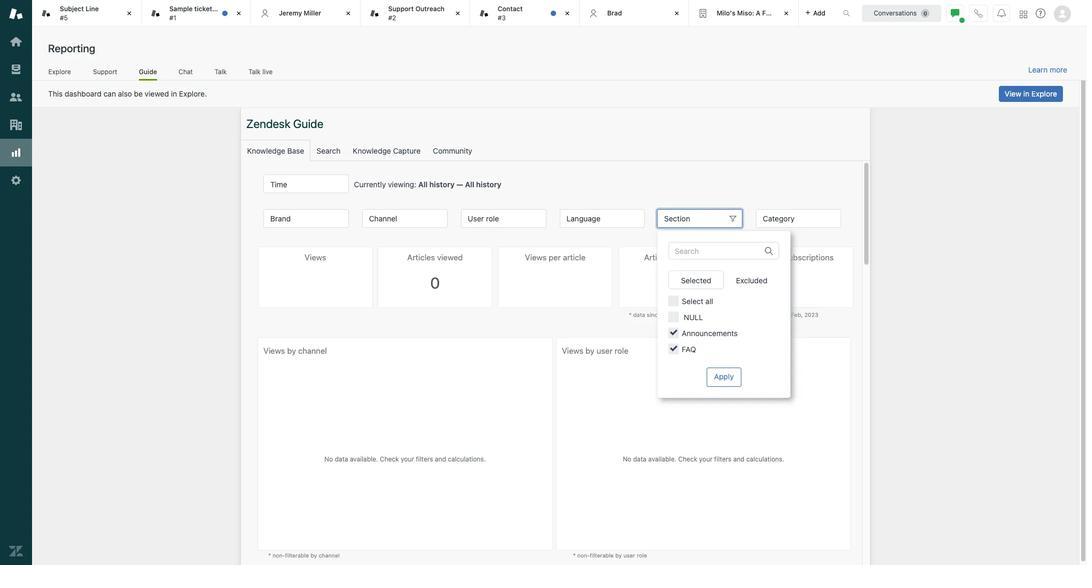 Task type: vqa. For each thing, say whether or not it's contained in the screenshot.
milo's at the top right of page
yes



Task type: describe. For each thing, give the bounding box(es) containing it.
#2
[[388, 14, 396, 22]]

subject
[[60, 5, 84, 13]]

zendesk image
[[9, 545, 23, 559]]

admin image
[[9, 174, 23, 188]]

explore inside button
[[1032, 89, 1057, 98]]

zendesk products image
[[1020, 10, 1027, 18]]

tab containing sample ticket: meet the ticket
[[142, 0, 263, 27]]

1 in from the left
[[171, 89, 177, 98]]

support link
[[93, 68, 118, 79]]

contact
[[498, 5, 523, 13]]

tab containing contact
[[470, 0, 580, 27]]

add button
[[799, 0, 832, 26]]

conversations button
[[862, 5, 941, 22]]

milo's miso: a foodlez subsidiary tab
[[689, 0, 822, 27]]

support for support
[[93, 68, 117, 76]]

milo's
[[717, 9, 736, 17]]

close image inside brad 'tab'
[[671, 8, 682, 19]]

line
[[86, 5, 99, 13]]

the
[[234, 5, 244, 13]]

view in explore
[[1005, 89, 1057, 98]]

viewed
[[145, 89, 169, 98]]

brad
[[607, 9, 622, 17]]

ticket:
[[194, 5, 214, 13]]

reporting image
[[9, 146, 23, 160]]

support for support outreach #2
[[388, 5, 414, 13]]

miller
[[304, 9, 321, 17]]

support outreach #2
[[388, 5, 445, 22]]

this
[[48, 89, 63, 98]]

miso:
[[737, 9, 754, 17]]

button displays agent's chat status as online. image
[[951, 9, 960, 17]]

live
[[262, 68, 273, 76]]

notifications image
[[997, 9, 1006, 17]]

sample ticket: meet the ticket #1
[[169, 5, 263, 22]]

ticket
[[246, 5, 263, 13]]

jeremy
[[279, 9, 302, 17]]

foodlez
[[762, 9, 787, 17]]

talk for talk
[[215, 68, 227, 76]]

#5
[[60, 14, 68, 22]]

in inside button
[[1024, 89, 1030, 98]]

chat link
[[178, 68, 193, 79]]

be
[[134, 89, 143, 98]]

#1
[[169, 14, 176, 22]]

view
[[1005, 89, 1022, 98]]

3 close image from the left
[[562, 8, 573, 19]]

reporting
[[48, 42, 95, 54]]

tab containing subject line
[[32, 0, 142, 27]]



Task type: locate. For each thing, give the bounding box(es) containing it.
1 horizontal spatial close image
[[452, 8, 463, 19]]

talk live link
[[248, 68, 273, 79]]

learn more
[[1028, 65, 1067, 74]]

close image right line
[[124, 8, 135, 19]]

customers image
[[9, 90, 23, 104]]

talk link
[[214, 68, 227, 79]]

more
[[1050, 65, 1067, 74]]

0 vertical spatial support
[[388, 5, 414, 13]]

get help image
[[1036, 9, 1046, 18]]

0 horizontal spatial close image
[[343, 8, 354, 19]]

milo's miso: a foodlez subsidiary
[[717, 9, 822, 17]]

explore link
[[48, 68, 71, 79]]

1 horizontal spatial in
[[1024, 89, 1030, 98]]

views image
[[9, 63, 23, 76]]

dashboard
[[65, 89, 101, 98]]

view in explore button
[[999, 86, 1063, 102]]

learn more link
[[1028, 65, 1067, 75]]

learn
[[1028, 65, 1048, 74]]

main element
[[0, 0, 32, 566]]

2 in from the left
[[1024, 89, 1030, 98]]

meet
[[216, 5, 232, 13]]

tab
[[32, 0, 142, 27], [142, 0, 263, 27], [361, 0, 470, 27], [470, 0, 580, 27]]

in
[[171, 89, 177, 98], [1024, 89, 1030, 98]]

talk left live
[[249, 68, 261, 76]]

1 tab from the left
[[32, 0, 142, 27]]

explore down learn more link
[[1032, 89, 1057, 98]]

organizations image
[[9, 118, 23, 132]]

jeremy miller tab
[[251, 0, 361, 27]]

0 horizontal spatial support
[[93, 68, 117, 76]]

talk inside talk live link
[[249, 68, 261, 76]]

get started image
[[9, 35, 23, 49]]

subject line #5
[[60, 5, 99, 22]]

0 horizontal spatial explore
[[48, 68, 71, 76]]

close image inside "milo's miso: a foodlez subsidiary" tab
[[781, 8, 792, 19]]

tabs tab list
[[32, 0, 832, 27]]

0 horizontal spatial talk
[[215, 68, 227, 76]]

2 close image from the left
[[452, 8, 463, 19]]

0 vertical spatial explore
[[48, 68, 71, 76]]

in right the view
[[1024, 89, 1030, 98]]

support up can
[[93, 68, 117, 76]]

a
[[756, 9, 761, 17]]

1 vertical spatial explore
[[1032, 89, 1057, 98]]

this dashboard can also be viewed in explore.
[[48, 89, 207, 98]]

explore.
[[179, 89, 207, 98]]

1 close image from the left
[[343, 8, 354, 19]]

jeremy miller
[[279, 9, 321, 17]]

explore
[[48, 68, 71, 76], [1032, 89, 1057, 98]]

zendesk support image
[[9, 7, 23, 21]]

guide link
[[139, 68, 157, 81]]

5 close image from the left
[[781, 8, 792, 19]]

sample
[[169, 5, 193, 13]]

1 horizontal spatial talk
[[249, 68, 261, 76]]

close image right outreach
[[452, 8, 463, 19]]

2 close image from the left
[[233, 8, 244, 19]]

talk inside talk link
[[215, 68, 227, 76]]

guide
[[139, 68, 157, 76]]

can
[[103, 89, 116, 98]]

conversations
[[874, 9, 917, 17]]

2 tab from the left
[[142, 0, 263, 27]]

4 tab from the left
[[470, 0, 580, 27]]

support inside support outreach #2
[[388, 5, 414, 13]]

1 close image from the left
[[124, 8, 135, 19]]

in right viewed at the left top of page
[[171, 89, 177, 98]]

talk live
[[249, 68, 273, 76]]

close image inside jeremy miller tab
[[343, 8, 354, 19]]

talk
[[215, 68, 227, 76], [249, 68, 261, 76]]

talk for talk live
[[249, 68, 261, 76]]

brad tab
[[580, 0, 689, 27]]

close image
[[343, 8, 354, 19], [452, 8, 463, 19]]

contact #3
[[498, 5, 523, 22]]

also
[[118, 89, 132, 98]]

1 horizontal spatial support
[[388, 5, 414, 13]]

2 talk from the left
[[249, 68, 261, 76]]

tab containing support outreach
[[361, 0, 470, 27]]

support up #2
[[388, 5, 414, 13]]

subsidiary
[[789, 9, 822, 17]]

add
[[813, 9, 825, 17]]

close image right "meet"
[[233, 8, 244, 19]]

talk right chat
[[215, 68, 227, 76]]

0 horizontal spatial in
[[171, 89, 177, 98]]

outreach
[[415, 5, 445, 13]]

close image
[[124, 8, 135, 19], [233, 8, 244, 19], [562, 8, 573, 19], [671, 8, 682, 19], [781, 8, 792, 19]]

1 horizontal spatial explore
[[1032, 89, 1057, 98]]

support
[[388, 5, 414, 13], [93, 68, 117, 76]]

close image right a
[[781, 8, 792, 19]]

4 close image from the left
[[671, 8, 682, 19]]

close image left milo's
[[671, 8, 682, 19]]

1 talk from the left
[[215, 68, 227, 76]]

close image right miller at the left of page
[[343, 8, 354, 19]]

close image left brad
[[562, 8, 573, 19]]

chat
[[179, 68, 193, 76]]

3 tab from the left
[[361, 0, 470, 27]]

explore up this
[[48, 68, 71, 76]]

1 vertical spatial support
[[93, 68, 117, 76]]

#3
[[498, 14, 506, 22]]



